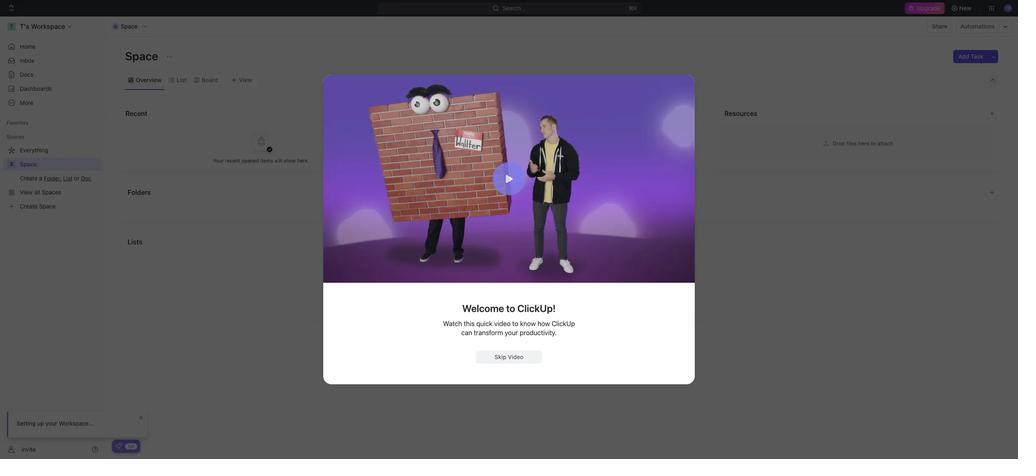 Task type: describe. For each thing, give the bounding box(es) containing it.
add task button
[[954, 50, 989, 63]]

1/4
[[128, 444, 134, 449]]

transform
[[474, 329, 503, 337]]

onboarding checklist button image
[[115, 443, 122, 450]]

upgrade
[[917, 5, 941, 12]]

drop files here to attach
[[833, 140, 893, 146]]

setting up your workspace...
[[17, 420, 93, 427]]

sidebar navigation
[[0, 17, 105, 459]]

space inside tree
[[20, 161, 37, 168]]

s space
[[114, 23, 138, 30]]

video
[[494, 320, 511, 327]]

welcome
[[462, 303, 504, 314]]

s for s
[[10, 161, 13, 167]]

overview
[[136, 76, 161, 83]]

lists button
[[127, 237, 994, 247]]

docs inside docs link
[[20, 71, 33, 78]]

to inside watch this quick video to know how clickup can transform your productivity.
[[512, 320, 518, 327]]

to down folders button
[[564, 202, 569, 208]]

resources button
[[724, 109, 983, 119]]

folders inside button
[[128, 189, 151, 196]]

clickup!
[[517, 303, 556, 314]]

0 horizontal spatial show
[[284, 158, 296, 164]]

overview link
[[134, 74, 161, 86]]

folders button
[[127, 187, 983, 197]]

location.
[[592, 158, 612, 164]]

space link
[[20, 158, 100, 171]]

inbox link
[[3, 54, 102, 67]]

invite
[[21, 446, 36, 453]]

can
[[461, 329, 472, 337]]

⌘k
[[628, 5, 637, 12]]

your inside watch this quick video to know how clickup can transform your productivity.
[[505, 329, 518, 337]]

opened
[[242, 158, 259, 164]]

no most used docs image
[[543, 125, 576, 158]]

no folders to show
[[536, 202, 584, 208]]

recent
[[225, 158, 240, 164]]

resources
[[725, 110, 758, 117]]

productivity.
[[520, 329, 557, 337]]

share
[[932, 23, 948, 30]]

dashboards link
[[3, 82, 102, 95]]

items
[[261, 158, 273, 164]]

lists
[[128, 238, 142, 246]]

2 horizontal spatial docs
[[562, 158, 574, 164]]

to right here
[[871, 140, 876, 146]]

skip video button
[[476, 351, 542, 364]]

home link
[[3, 40, 102, 53]]

share button
[[927, 20, 953, 33]]

clickup
[[552, 320, 575, 327]]

attach
[[878, 140, 893, 146]]

video
[[508, 353, 524, 361]]

welcome to clickup!
[[462, 303, 556, 314]]

no
[[536, 202, 543, 208]]

automations
[[961, 23, 995, 30]]

add a new list to your space
[[526, 282, 594, 288]]

spaces
[[7, 134, 24, 140]]

dashboards
[[20, 85, 52, 92]]

recent
[[126, 110, 147, 117]]

list link
[[175, 74, 187, 86]]

onboarding checklist button element
[[115, 443, 122, 450]]

inbox
[[20, 57, 34, 64]]

your
[[213, 158, 224, 164]]

list inside list 'link'
[[177, 76, 187, 83]]

this inside watch this quick video to know how clickup can transform your productivity.
[[464, 320, 475, 327]]

upgrade link
[[905, 2, 945, 14]]

favorites
[[7, 120, 28, 126]]

watch this quick video to know how clickup can transform your productivity.
[[443, 320, 575, 337]]

here.
[[297, 158, 309, 164]]

will
[[275, 158, 282, 164]]

add task
[[959, 53, 984, 60]]

s for s space
[[114, 24, 117, 29]]



Task type: locate. For each thing, give the bounding box(es) containing it.
1 horizontal spatial folders
[[544, 202, 563, 208]]

to right new at the right bottom of page
[[561, 282, 566, 288]]

to up video
[[506, 303, 515, 314]]

docs link
[[3, 68, 102, 81]]

search...
[[502, 5, 526, 12]]

space, , element
[[112, 23, 119, 30], [7, 160, 16, 168]]

this up can
[[464, 320, 475, 327]]

your
[[567, 282, 578, 288], [505, 329, 518, 337], [45, 420, 57, 427]]

space
[[121, 23, 138, 30], [125, 49, 161, 63], [20, 161, 37, 168], [579, 282, 594, 288]]

1 horizontal spatial this
[[582, 158, 590, 164]]

add for add a new list to your space
[[526, 282, 535, 288]]

list right new at the right bottom of page
[[552, 282, 560, 288]]

s
[[114, 24, 117, 29], [10, 161, 13, 167]]

folders
[[128, 189, 151, 196], [544, 202, 563, 208]]

1 horizontal spatial add
[[959, 53, 970, 60]]

new
[[960, 5, 972, 12]]

1 vertical spatial show
[[571, 202, 584, 208]]

add inside button
[[959, 53, 970, 60]]

0 vertical spatial this
[[582, 158, 590, 164]]

to right any
[[576, 158, 580, 164]]

show right will on the left of page
[[284, 158, 296, 164]]

drop
[[833, 140, 845, 146]]

list left board link
[[177, 76, 187, 83]]

0 vertical spatial s
[[114, 24, 117, 29]]

favorites button
[[3, 118, 32, 128]]

2 vertical spatial docs
[[562, 158, 574, 164]]

task
[[971, 53, 984, 60]]

add left task at right top
[[959, 53, 970, 60]]

skip video
[[495, 353, 524, 361]]

automations button
[[957, 20, 999, 33]]

no lists icon. image
[[543, 249, 576, 282]]

0 horizontal spatial space, , element
[[7, 160, 16, 168]]

here
[[859, 140, 870, 146]]

haven't
[[518, 158, 535, 164]]

to
[[871, 140, 876, 146], [576, 158, 580, 164], [564, 202, 569, 208], [561, 282, 566, 288], [506, 303, 515, 314], [512, 320, 518, 327]]

added
[[537, 158, 551, 164]]

files
[[847, 140, 857, 146]]

add for add task
[[959, 53, 970, 60]]

workspace...
[[59, 420, 93, 427]]

2 vertical spatial your
[[45, 420, 57, 427]]

1 vertical spatial folders
[[544, 202, 563, 208]]

0 vertical spatial your
[[567, 282, 578, 288]]

0 vertical spatial add
[[959, 53, 970, 60]]

list
[[177, 76, 187, 83], [552, 282, 560, 288]]

1 horizontal spatial space, , element
[[112, 23, 119, 30]]

new button
[[948, 2, 977, 15]]

your recent opened items will show here.
[[213, 158, 309, 164]]

0 vertical spatial docs
[[20, 71, 33, 78]]

0 horizontal spatial s
[[10, 161, 13, 167]]

show down folders button
[[571, 202, 584, 208]]

1 vertical spatial space, , element
[[7, 160, 16, 168]]

new
[[541, 282, 550, 288]]

skip
[[495, 353, 507, 361]]

add left a at right bottom
[[526, 282, 535, 288]]

you haven't added any docs to this location.
[[508, 158, 612, 164]]

0 vertical spatial list
[[177, 76, 187, 83]]

how
[[538, 320, 550, 327]]

0 horizontal spatial your
[[45, 420, 57, 427]]

this
[[582, 158, 590, 164], [464, 320, 475, 327]]

add
[[959, 53, 970, 60], [526, 282, 535, 288]]

no recent items image
[[245, 125, 278, 158]]

s inside tree
[[10, 161, 13, 167]]

0 horizontal spatial folders
[[128, 189, 151, 196]]

0 vertical spatial folders
[[128, 189, 151, 196]]

1 vertical spatial add
[[526, 282, 535, 288]]

1 horizontal spatial list
[[552, 282, 560, 288]]

1 vertical spatial list
[[552, 282, 560, 288]]

1 vertical spatial your
[[505, 329, 518, 337]]

1 vertical spatial s
[[10, 161, 13, 167]]

a
[[536, 282, 539, 288]]

1 horizontal spatial s
[[114, 24, 117, 29]]

0 vertical spatial space, , element
[[112, 23, 119, 30]]

this left location.
[[582, 158, 590, 164]]

0 horizontal spatial list
[[177, 76, 187, 83]]

any
[[553, 158, 561, 164]]

1 horizontal spatial your
[[505, 329, 518, 337]]

quick
[[477, 320, 493, 327]]

0 vertical spatial show
[[284, 158, 296, 164]]

0 horizontal spatial add
[[526, 282, 535, 288]]

show
[[284, 158, 296, 164], [571, 202, 584, 208]]

1 vertical spatial this
[[464, 320, 475, 327]]

your right up
[[45, 420, 57, 427]]

1 horizontal spatial docs
[[424, 110, 440, 117]]

your down video
[[505, 329, 518, 337]]

docs
[[20, 71, 33, 78], [424, 110, 440, 117], [562, 158, 574, 164]]

1 horizontal spatial show
[[571, 202, 584, 208]]

space, , element inside space tree
[[7, 160, 16, 168]]

1 vertical spatial docs
[[424, 110, 440, 117]]

s inside s space
[[114, 24, 117, 29]]

setting
[[17, 420, 36, 427]]

up
[[37, 420, 44, 427]]

know
[[520, 320, 536, 327]]

to left know
[[512, 320, 518, 327]]

board
[[202, 76, 218, 83]]

0 horizontal spatial docs
[[20, 71, 33, 78]]

watch
[[443, 320, 462, 327]]

you
[[508, 158, 517, 164]]

your right new at the right bottom of page
[[567, 282, 578, 288]]

home
[[20, 43, 36, 50]]

2 horizontal spatial your
[[567, 282, 578, 288]]

space tree
[[3, 144, 102, 213]]

0 horizontal spatial this
[[464, 320, 475, 327]]

board link
[[200, 74, 218, 86]]



Task type: vqa. For each thing, say whether or not it's contained in the screenshot.
'January 7, 2021 • in Doc'
no



